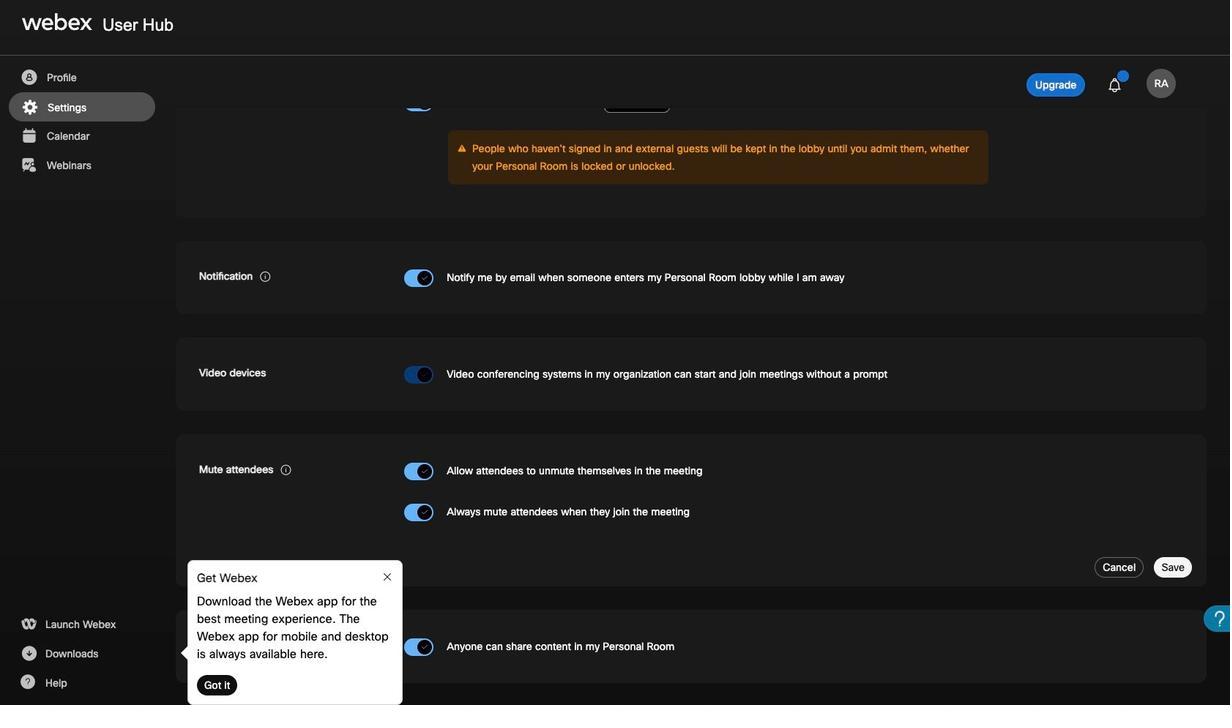 Task type: locate. For each thing, give the bounding box(es) containing it.
mds check_bold image
[[421, 274, 428, 283], [421, 370, 428, 380], [421, 467, 428, 477], [421, 643, 428, 652]]

tooltip
[[180, 560, 403, 705]]

mds settings_filled image
[[21, 99, 39, 116]]

mds content download_filled image
[[20, 645, 38, 663]]

3 mds check_bold image from the top
[[421, 467, 428, 477]]

mds check_bold image
[[421, 508, 428, 518]]

4 mds check_bold image from the top
[[421, 643, 428, 652]]

1 mds check_bold image from the top
[[421, 274, 428, 283]]



Task type: vqa. For each thing, say whether or not it's contained in the screenshot.
first tab list from the top of the page
no



Task type: describe. For each thing, give the bounding box(es) containing it.
automatically lock my meeting 5 minutes after the meeting starts. image
[[404, 93, 433, 111]]

mds cancel_bold image
[[381, 571, 393, 583]]

mds webinar_filled image
[[20, 157, 38, 174]]

2 mds check_bold image from the top
[[421, 370, 428, 380]]

mds people circle_filled image
[[20, 69, 38, 86]]

mds webex helix filled image
[[20, 616, 38, 633]]

ng help active image
[[20, 674, 35, 689]]

cisco webex image
[[22, 13, 92, 31]]

mds meetings_filled image
[[20, 127, 38, 145]]



